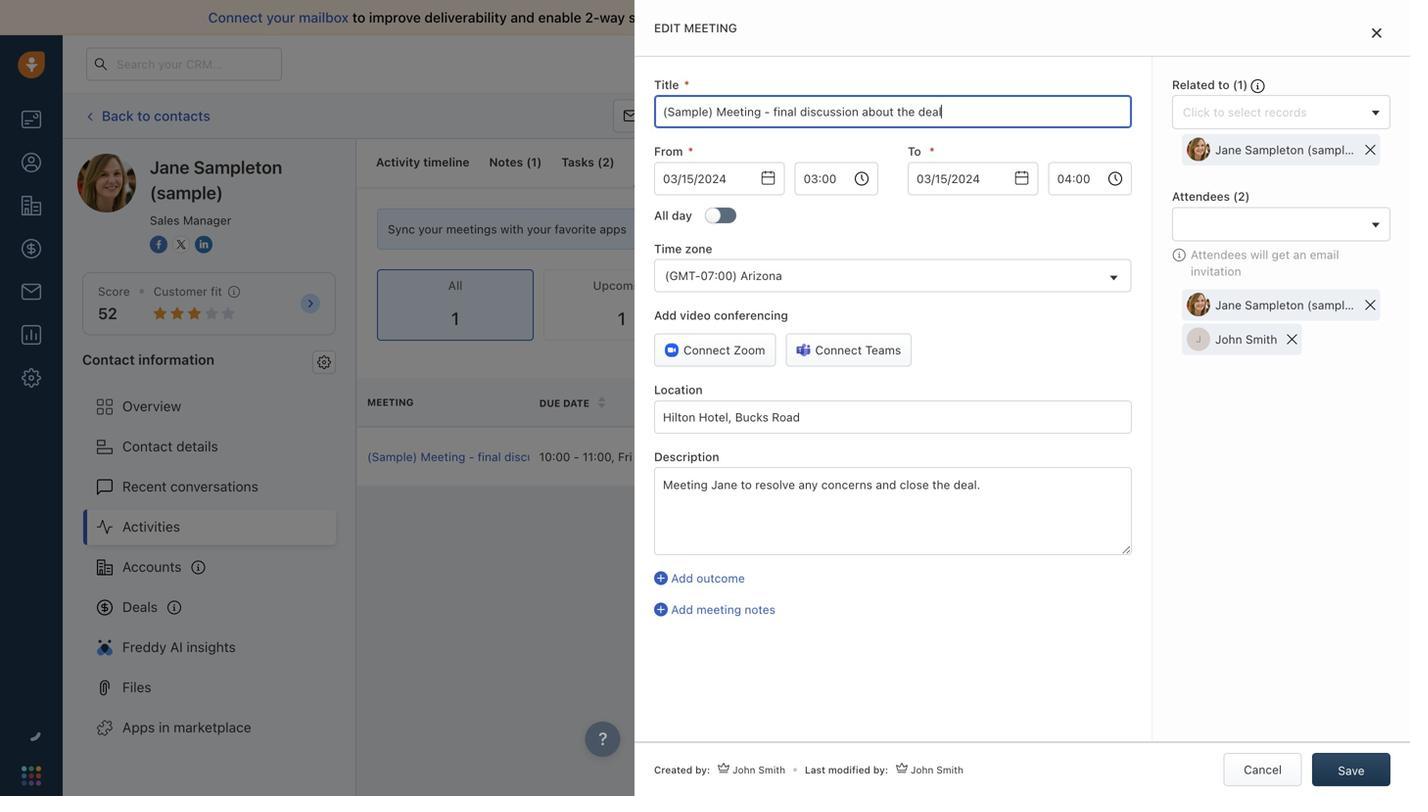 Task type: locate. For each thing, give the bounding box(es) containing it.
sampleton
[[1245, 143, 1305, 157], [194, 157, 282, 178], [1245, 298, 1305, 312]]

related
[[1173, 78, 1216, 92]]

1 vertical spatial attendees
[[1191, 248, 1248, 261]]

1 horizontal spatial 2
[[1238, 190, 1246, 203]]

0 vertical spatial 2
[[603, 155, 610, 169]]

meeting up (sample)
[[367, 397, 414, 408]]

meeting
[[367, 397, 414, 408], [421, 450, 466, 464]]

add deal button
[[1225, 99, 1313, 133]]

meeting inside button
[[1335, 279, 1379, 293]]

john smith right modified on the right bottom of page
[[911, 765, 964, 776]]

meetings ( 1 )
[[634, 155, 707, 169]]

in right apps
[[159, 720, 170, 736]]

completed down connect zoom
[[712, 398, 775, 409]]

1 vertical spatial sales
[[150, 214, 180, 227]]

1 vertical spatial all
[[448, 279, 463, 293]]

to inside tab panel
[[1219, 78, 1230, 92]]

sales
[[856, 155, 886, 169]]

deal right the the
[[623, 450, 646, 464]]

connect down invitation at the top right of page
[[1166, 279, 1212, 293]]

) right notes
[[537, 155, 542, 169]]

to down send email image
[[1219, 78, 1230, 92]]

52
[[98, 304, 117, 323]]

add deal
[[1254, 109, 1303, 123]]

(sample)
[[1308, 143, 1357, 157], [150, 182, 223, 203], [1308, 298, 1357, 312]]

add inside add meeting notes link
[[671, 603, 693, 617]]

( right from on the top left of the page
[[691, 155, 696, 169]]

meeting
[[684, 21, 737, 35], [1335, 279, 1379, 293], [697, 603, 742, 617]]

jane
[[1216, 143, 1242, 157], [150, 157, 190, 178], [1216, 298, 1242, 312]]

zoom inside connect zoom button
[[734, 344, 766, 357]]

) for notes
[[537, 155, 542, 169]]

1 vertical spatial to
[[1219, 78, 1230, 92]]

(sample) down click to select records search field at the top right
[[1308, 143, 1357, 157]]

your for connect
[[266, 9, 295, 25]]

1 horizontal spatial meeting
[[421, 450, 466, 464]]

1 date from the left
[[563, 398, 590, 409]]

1 vertical spatial deal
[[623, 450, 646, 464]]

apps right "favorite"
[[600, 222, 627, 236]]

add down the 'add outcome'
[[671, 603, 693, 617]]

1 down send email image
[[1238, 78, 1244, 92]]

deals
[[122, 599, 158, 615]]

manager
[[183, 214, 231, 227]]

meeting for edit meeting
[[684, 21, 737, 35]]

add
[[1254, 109, 1276, 123], [1309, 279, 1331, 293], [654, 309, 677, 322], [671, 572, 693, 585], [671, 603, 693, 617]]

sales for sales activities
[[1103, 109, 1133, 123]]

meeting right of
[[684, 21, 737, 35]]

2 right "tasks"
[[603, 155, 610, 169]]

add down 1 link on the top right
[[1254, 109, 1276, 123]]

1 horizontal spatial your
[[419, 222, 443, 236]]

2 vertical spatial to
[[137, 108, 150, 124]]

contact information
[[82, 351, 215, 368]]

back to contacts
[[102, 108, 210, 124]]

4 - from the left
[[717, 450, 723, 464]]

1 horizontal spatial deal
[[1280, 109, 1303, 123]]

1 horizontal spatial apps
[[1216, 279, 1243, 293]]

add left video
[[654, 309, 677, 322]]

email inside the attendees will get an email invitation
[[1310, 248, 1340, 261]]

john down the connect apps
[[1216, 333, 1243, 346]]

meeting left final
[[421, 450, 466, 464]]

1 inside 1 link
[[1281, 51, 1287, 63]]

2 horizontal spatial to
[[1219, 78, 1230, 92]]

1 horizontal spatial to
[[353, 9, 366, 25]]

back to contacts link
[[82, 101, 211, 131]]

10:00 - 11:00, fri 15 mar, 2024 --
[[539, 450, 723, 464]]

2 up the attendees will get an email invitation
[[1238, 190, 1246, 203]]

your right with
[[527, 222, 552, 236]]

task button
[[903, 99, 969, 133]]

1 horizontal spatial all
[[654, 208, 669, 222]]

0 vertical spatial meeting
[[367, 397, 414, 408]]

connect
[[208, 9, 263, 25], [1166, 279, 1212, 293], [684, 344, 731, 357], [816, 344, 862, 357]]

1 horizontal spatial zoom
[[734, 344, 766, 357]]

add inside "add deal" button
[[1254, 109, 1276, 123]]

contact
[[82, 351, 135, 368], [122, 438, 173, 455]]

time
[[654, 242, 682, 256]]

jane down the connect apps
[[1216, 298, 1242, 312]]

date right due
[[563, 398, 590, 409]]

0 horizontal spatial to
[[137, 108, 150, 124]]

0 vertical spatial meeting
[[684, 21, 737, 35]]

add meeting notes link
[[654, 602, 1133, 618]]

0 vertical spatial attendees
[[1173, 190, 1231, 203]]

2
[[603, 155, 610, 169], [1238, 190, 1246, 203]]

) right from on the top left of the page
[[702, 155, 707, 169]]

) for meetings
[[702, 155, 707, 169]]

smith
[[1246, 333, 1278, 346], [759, 765, 786, 776], [937, 765, 964, 776]]

1 vertical spatial apps
[[1216, 279, 1243, 293]]

2 date from the left
[[778, 398, 804, 409]]

customer
[[154, 285, 207, 298]]

add inside add meeting button
[[1309, 279, 1331, 293]]

0 horizontal spatial meeting
[[367, 397, 414, 408]]

None text field
[[1049, 162, 1133, 195]]

final
[[478, 450, 501, 464]]

add for add deal
[[1254, 109, 1276, 123]]

) right "tasks"
[[610, 155, 615, 169]]

0 vertical spatial zoom
[[667, 223, 699, 236]]

meeting down the attendees will get an email invitation
[[1335, 279, 1379, 293]]

all for all
[[448, 279, 463, 293]]

2-
[[585, 9, 600, 25]]

score
[[98, 285, 130, 298]]

0 horizontal spatial all
[[448, 279, 463, 293]]

sms button
[[796, 99, 860, 133]]

( up the attendees will get an email invitation
[[1234, 190, 1238, 203]]

all left day
[[654, 208, 669, 222]]

1 right send email image
[[1281, 51, 1287, 63]]

zoom
[[667, 223, 699, 236], [734, 344, 766, 357]]

1 vertical spatial meeting
[[1335, 279, 1379, 293]]

by: right modified on the right bottom of page
[[874, 765, 889, 776]]

0 horizontal spatial your
[[266, 9, 295, 25]]

( for notes
[[527, 155, 531, 169]]

0 horizontal spatial 2
[[603, 155, 610, 169]]

apps
[[600, 222, 627, 236], [1216, 279, 1243, 293]]

day
[[672, 208, 692, 222]]

0 vertical spatial sales
[[1103, 109, 1133, 123]]

Location text field
[[654, 401, 1133, 434]]

3 - from the left
[[712, 450, 717, 464]]

sales left "activities"
[[1103, 109, 1133, 123]]

1 horizontal spatial by:
[[874, 765, 889, 776]]

john
[[1216, 333, 1243, 346], [733, 765, 756, 776], [911, 765, 934, 776]]

connect up search your crm... text box
[[208, 9, 263, 25]]

1 - from the left
[[469, 450, 474, 464]]

task
[[933, 109, 958, 123]]

john smith left the last
[[733, 765, 786, 776]]

trial
[[913, 57, 932, 70]]

2 vertical spatial meeting
[[697, 603, 742, 617]]

in left 21
[[964, 57, 973, 70]]

deal down 1 link on the top right
[[1280, 109, 1303, 123]]

2 inside tab panel
[[1238, 190, 1246, 203]]

dialog
[[635, 0, 1411, 796]]

john right 'created by:'
[[733, 765, 756, 776]]

will
[[1251, 248, 1269, 261]]

( right notes
[[527, 155, 531, 169]]

add meeting button
[[1282, 270, 1390, 303]]

tab panel containing edit meeting
[[635, 0, 1411, 796]]

jane sampleton (sample) up manager
[[150, 157, 282, 203]]

email right of
[[680, 9, 714, 25]]

mar,
[[652, 450, 676, 464]]

date for due date
[[563, 398, 590, 409]]

attendees
[[1173, 190, 1231, 203], [1191, 248, 1248, 261]]

1 horizontal spatial smith
[[937, 765, 964, 776]]

contact up recent
[[122, 438, 173, 455]]

add down the attendees will get an email invitation
[[1309, 279, 1331, 293]]

sampleton down 'add deal'
[[1245, 143, 1305, 157]]

created
[[654, 765, 693, 776]]

completed up 0
[[758, 279, 820, 293]]

all inside tab panel
[[654, 208, 669, 222]]

all
[[654, 208, 669, 222], [448, 279, 463, 293]]

1 vertical spatial 2
[[1238, 190, 1246, 203]]

0 vertical spatial completed
[[758, 279, 820, 293]]

0 vertical spatial in
[[964, 57, 973, 70]]

1 vertical spatial zoom
[[734, 344, 766, 357]]

zoom down day
[[667, 223, 699, 236]]

john smith down the connect apps
[[1216, 333, 1278, 346]]

None text field
[[795, 162, 879, 195]]

zoom down conferencing
[[734, 344, 766, 357]]

sampleton up manager
[[194, 157, 282, 178]]

all down meetings
[[448, 279, 463, 293]]

days
[[991, 57, 1014, 70]]

1 right from on the top left of the page
[[696, 155, 702, 169]]

attendees inside the attendees will get an email invitation
[[1191, 248, 1248, 261]]

0 horizontal spatial zoom
[[667, 223, 699, 236]]

( down send email image
[[1233, 78, 1238, 92]]

2 horizontal spatial your
[[527, 222, 552, 236]]

) up the attendees will get an email invitation
[[1246, 190, 1250, 203]]

last modified by:
[[805, 765, 889, 776]]

2 for tasks ( 2 )
[[603, 155, 610, 169]]

email button
[[613, 99, 683, 133]]

fri
[[618, 450, 632, 464]]

1 inside tab panel
[[1238, 78, 1244, 92]]

connect left the teams
[[816, 344, 862, 357]]

0 horizontal spatial deal
[[623, 450, 646, 464]]

-
[[469, 450, 474, 464], [574, 450, 580, 464], [712, 450, 717, 464], [717, 450, 723, 464]]

0 horizontal spatial by:
[[696, 765, 710, 776]]

(sample) meeting - final discussion about the deal link
[[367, 449, 646, 465]]

2024
[[679, 450, 708, 464]]

meeting for add meeting notes
[[697, 603, 742, 617]]

0 horizontal spatial apps
[[600, 222, 627, 236]]

0 vertical spatial all
[[654, 208, 669, 222]]

date
[[563, 398, 590, 409], [778, 398, 804, 409]]

1 vertical spatial contact
[[122, 438, 173, 455]]

to
[[353, 9, 366, 25], [1219, 78, 1230, 92], [137, 108, 150, 124]]

add inside the add outcome link
[[671, 572, 693, 585]]

(sample) down the add meeting
[[1308, 298, 1357, 312]]

1
[[1281, 51, 1287, 63], [1238, 78, 1244, 92], [531, 155, 537, 169], [696, 155, 702, 169], [452, 308, 460, 329], [618, 308, 626, 329]]

sales left manager
[[150, 214, 180, 227]]

0 horizontal spatial email
[[680, 9, 714, 25]]

connect down video
[[684, 344, 731, 357]]

jane sampleton (sample) down the attendees will get an email invitation
[[1216, 298, 1357, 312]]

sync
[[388, 222, 415, 236]]

discussion
[[505, 450, 563, 464]]

(sample) up sales manager
[[150, 182, 223, 203]]

0 horizontal spatial sales
[[150, 214, 180, 227]]

add left the outcome in the bottom of the page
[[671, 572, 693, 585]]

1 horizontal spatial sales
[[1103, 109, 1133, 123]]

0 horizontal spatial date
[[563, 398, 590, 409]]

to right 'mailbox'
[[353, 9, 366, 25]]

date down connect teams button
[[778, 398, 804, 409]]

add meeting notes
[[671, 603, 776, 617]]

1 vertical spatial completed
[[712, 398, 775, 409]]

1 horizontal spatial in
[[964, 57, 973, 70]]

apps down invitation at the top right of page
[[1216, 279, 1243, 293]]

attendees ( 2 )
[[1173, 190, 1250, 203]]

upcoming
[[593, 279, 651, 293]]

1 horizontal spatial john smith
[[911, 765, 964, 776]]

deal inside "add deal" button
[[1280, 109, 1303, 123]]

add for add meeting notes
[[671, 603, 693, 617]]

0 vertical spatial contact
[[82, 351, 135, 368]]

( right "tasks"
[[598, 155, 603, 169]]

connect for connect your mailbox to improve deliverability and enable 2-way sync of email conversations.
[[208, 9, 263, 25]]

score 52
[[98, 285, 130, 323]]

0 horizontal spatial john
[[733, 765, 756, 776]]

to right back
[[137, 108, 150, 124]]

sync your meetings with your favorite apps
[[388, 222, 627, 236]]

john right modified on the right bottom of page
[[911, 765, 934, 776]]

created by:
[[654, 765, 710, 776]]

email right an
[[1310, 248, 1340, 261]]

date for completed date
[[778, 398, 804, 409]]

Start typing the details about the meeting... text field
[[654, 467, 1133, 555]]

-- text field
[[654, 162, 785, 195]]

way
[[600, 9, 625, 25]]

Title text field
[[654, 95, 1133, 128]]

1 vertical spatial email
[[1310, 248, 1340, 261]]

your left 'mailbox'
[[266, 9, 295, 25]]

customer fit
[[154, 285, 222, 298]]

accounts
[[122, 559, 182, 575]]

by: right "created"
[[696, 765, 710, 776]]

contact down 52 button
[[82, 351, 135, 368]]

your
[[266, 9, 295, 25], [419, 222, 443, 236], [527, 222, 552, 236]]

0 vertical spatial deal
[[1280, 109, 1303, 123]]

tab panel
[[635, 0, 1411, 796]]

conversations
[[170, 479, 258, 495]]

1 horizontal spatial date
[[778, 398, 804, 409]]

1 right notes
[[531, 155, 537, 169]]

1 vertical spatial in
[[159, 720, 170, 736]]

connect teams
[[816, 344, 902, 357]]

to for back to contacts
[[137, 108, 150, 124]]

your right sync
[[419, 222, 443, 236]]

1 horizontal spatial email
[[1310, 248, 1340, 261]]

meeting down the outcome in the bottom of the page
[[697, 603, 742, 617]]

recent conversations
[[122, 479, 258, 495]]

1 down meetings
[[452, 308, 460, 329]]

Search your CRM... text field
[[86, 48, 282, 81]]



Task type: describe. For each thing, give the bounding box(es) containing it.
cancel
[[1244, 763, 1282, 777]]

overview
[[122, 398, 181, 414]]

call link
[[693, 99, 753, 133]]

2 - from the left
[[574, 450, 580, 464]]

contacts
[[154, 108, 210, 124]]

1 horizontal spatial john
[[911, 765, 934, 776]]

of
[[663, 9, 676, 25]]

contact for contact information
[[82, 351, 135, 368]]

send email image
[[1228, 58, 1241, 71]]

sales manager
[[150, 214, 231, 227]]

completed date
[[712, 398, 804, 409]]

description
[[654, 450, 720, 464]]

freshworks switcher image
[[22, 766, 41, 786]]

attendees will get an email invitation
[[1191, 248, 1340, 278]]

related to ( 1 )
[[1173, 78, 1252, 92]]

mng settings image
[[317, 355, 331, 369]]

2 horizontal spatial john smith
[[1216, 333, 1278, 346]]

owner
[[884, 398, 922, 409]]

arizona
[[741, 269, 782, 283]]

location
[[654, 383, 703, 397]]

add meeting
[[1309, 279, 1379, 293]]

Click to select records search field
[[1179, 102, 1366, 123]]

connect your mailbox to improve deliverability and enable 2-way sync of email conversations.
[[208, 9, 812, 25]]

2 vertical spatial (sample)
[[1308, 298, 1357, 312]]

connect for connect apps
[[1166, 279, 1212, 293]]

( for meetings
[[691, 155, 696, 169]]

marketplace
[[174, 720, 252, 736]]

create custom sales activity link
[[747, 155, 932, 169]]

deal inside (sample) meeting - final discussion about the deal link
[[623, 450, 646, 464]]

files
[[122, 679, 151, 696]]

11:00,
[[583, 450, 615, 464]]

1 link
[[1261, 48, 1294, 81]]

1 vertical spatial meeting
[[421, 450, 466, 464]]

and
[[511, 9, 535, 25]]

all day
[[654, 208, 692, 222]]

0 vertical spatial apps
[[600, 222, 627, 236]]

21
[[976, 57, 987, 70]]

about
[[567, 450, 598, 464]]

attendees for attendees ( 2 )
[[1173, 190, 1231, 203]]

save
[[1339, 764, 1365, 778]]

add for add video conferencing
[[654, 309, 677, 322]]

video
[[680, 309, 711, 322]]

call
[[722, 109, 743, 123]]

contact details
[[122, 438, 218, 455]]

0 horizontal spatial john smith
[[733, 765, 786, 776]]

connect teams button
[[786, 334, 912, 367]]

improve
[[369, 9, 421, 25]]

to for related to ( 1 )
[[1219, 78, 1230, 92]]

add for add outcome
[[671, 572, 693, 585]]

all for all day
[[654, 208, 669, 222]]

close image
[[1373, 27, 1382, 39]]

from
[[654, 145, 683, 158]]

favorite
[[555, 222, 597, 236]]

completed for completed
[[758, 279, 820, 293]]

add outcome link
[[654, 570, 1133, 587]]

create
[[768, 155, 807, 169]]

sms
[[825, 109, 850, 123]]

edit
[[654, 21, 681, 35]]

2 for attendees ( 2 )
[[1238, 190, 1246, 203]]

2 by: from the left
[[874, 765, 889, 776]]

due date
[[539, 398, 590, 409]]

activity timeline
[[376, 155, 470, 169]]

jane up attendees ( 2 )
[[1216, 143, 1242, 157]]

explore plans link
[[1041, 52, 1138, 75]]

jane down contacts
[[150, 157, 190, 178]]

0 vertical spatial (sample)
[[1308, 143, 1357, 157]]

add video conferencing
[[654, 309, 789, 322]]

the
[[602, 450, 620, 464]]

2 horizontal spatial smith
[[1246, 333, 1278, 346]]

freddy ai insights
[[122, 639, 236, 655]]

-- text field
[[908, 162, 1039, 195]]

apps
[[122, 720, 155, 736]]

add for add meeting
[[1309, 279, 1331, 293]]

) left 1 link on the top right
[[1244, 78, 1248, 92]]

get
[[1272, 248, 1290, 261]]

back
[[102, 108, 134, 124]]

with
[[501, 222, 524, 236]]

details
[[176, 438, 218, 455]]

meeting for add meeting
[[1335, 279, 1379, 293]]

attendees for attendees will get an email invitation
[[1191, 248, 1248, 261]]

freddy
[[122, 639, 167, 655]]

(gmt-07:00) arizona
[[665, 269, 782, 283]]

recent
[[122, 479, 167, 495]]

your trial ends in 21 days
[[886, 57, 1014, 70]]

zoom inside zoom button
[[667, 223, 699, 236]]

zone
[[685, 242, 713, 256]]

connect zoom button
[[654, 334, 776, 367]]

completed for completed date
[[712, 398, 775, 409]]

outcome
[[1056, 398, 1108, 409]]

sampleton down the attendees will get an email invitation
[[1245, 298, 1305, 312]]

0 horizontal spatial smith
[[759, 765, 786, 776]]

0
[[783, 308, 794, 329]]

connect your mailbox link
[[208, 9, 353, 25]]

save button
[[1313, 753, 1391, 787]]

outcome
[[697, 572, 745, 585]]

explore plans
[[1052, 57, 1128, 71]]

ends
[[935, 57, 960, 70]]

due
[[539, 398, 561, 409]]

connect for connect zoom
[[684, 344, 731, 357]]

2 horizontal spatial john
[[1216, 333, 1243, 346]]

notes
[[489, 155, 523, 169]]

to
[[908, 145, 922, 158]]

custom
[[810, 155, 853, 169]]

conferencing
[[714, 309, 789, 322]]

tasks
[[562, 155, 595, 169]]

10:00
[[539, 450, 571, 464]]

jane sampleton (sample) down 'add deal'
[[1216, 143, 1357, 157]]

an
[[1294, 248, 1307, 261]]

activities
[[122, 519, 180, 535]]

contact for contact details
[[122, 438, 173, 455]]

ai
[[170, 639, 183, 655]]

add outcome
[[671, 572, 745, 585]]

1 vertical spatial (sample)
[[150, 182, 223, 203]]

sales activities
[[1103, 109, 1186, 123]]

sales for sales manager
[[150, 214, 180, 227]]

connect zoom
[[684, 344, 766, 357]]

0 horizontal spatial in
[[159, 720, 170, 736]]

notes
[[745, 603, 776, 617]]

explore
[[1052, 57, 1094, 71]]

your for sync
[[419, 222, 443, 236]]

1 down upcoming
[[618, 308, 626, 329]]

fit
[[211, 285, 222, 298]]

(sample) meeting - final discussion about the deal
[[367, 450, 646, 464]]

0 vertical spatial to
[[353, 9, 366, 25]]

tasks ( 2 )
[[562, 155, 615, 169]]

connect for connect teams
[[816, 344, 862, 357]]

1 by: from the left
[[696, 765, 710, 776]]

dialog containing edit meeting
[[635, 0, 1411, 796]]

email
[[643, 109, 672, 123]]

07:00)
[[701, 269, 737, 283]]

) for tasks
[[610, 155, 615, 169]]

( for tasks
[[598, 155, 603, 169]]

activity
[[889, 155, 932, 169]]

0 vertical spatial email
[[680, 9, 714, 25]]



Task type: vqa. For each thing, say whether or not it's contained in the screenshot.
The Zoom in the Connect Zoom button
no



